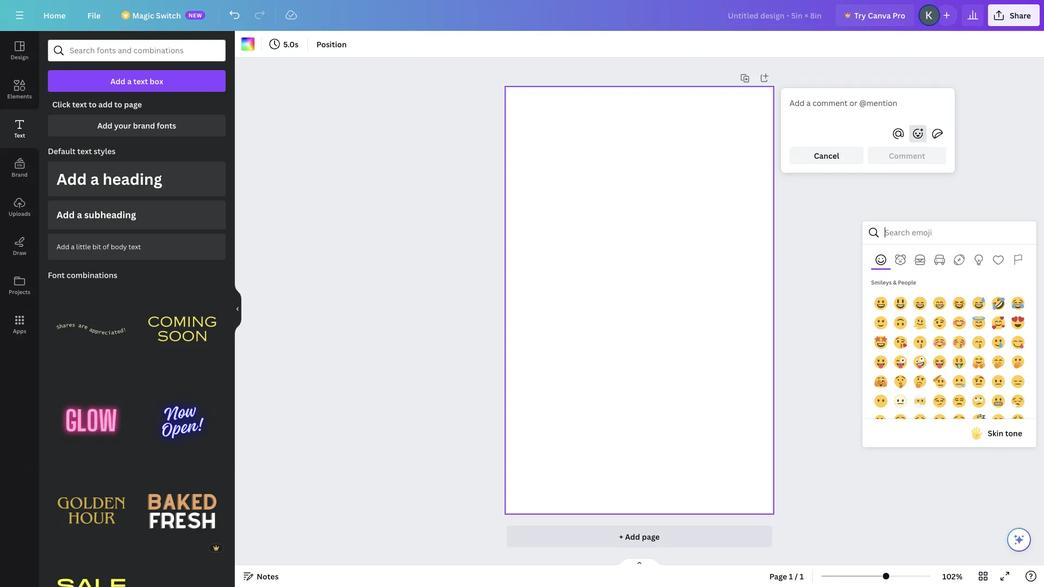 Task type: locate. For each thing, give the bounding box(es) containing it.
drooling face image
[[953, 415, 966, 428]]

1 horizontal spatial page
[[642, 532, 660, 542]]

a down styles
[[90, 169, 99, 189]]

add a text box
[[110, 76, 163, 86]]

try
[[855, 10, 866, 20]]

grinning face with big eyes image
[[894, 297, 907, 310]]

page
[[770, 571, 787, 582]]

text right body
[[129, 242, 141, 251]]

saluting face image
[[934, 375, 947, 388]]

pro
[[893, 10, 906, 20]]

add left subheading
[[57, 209, 75, 221]]

subheading
[[84, 209, 136, 221]]

add left your
[[97, 120, 112, 131]]

tone
[[1006, 428, 1023, 439]]

canva assistant image
[[1013, 534, 1026, 547]]

apps button
[[0, 305, 39, 344]]

face with raised eyebrow image
[[973, 375, 986, 388]]

text
[[14, 132, 25, 139]]

add for add a little bit of body text
[[57, 242, 69, 251]]

0 horizontal spatial page
[[124, 99, 142, 110]]

face blowing a kiss image
[[894, 336, 907, 349]]

1 horizontal spatial 1
[[800, 571, 804, 582]]

1
[[789, 571, 793, 582], [800, 571, 804, 582]]

add a little bit of body text button
[[48, 234, 226, 260]]

cancel
[[814, 150, 840, 161]]

to left add
[[89, 99, 97, 110]]

smileys & people
[[871, 279, 917, 286]]

side panel tab list
[[0, 31, 39, 344]]

102%
[[943, 571, 963, 582]]

styles
[[94, 146, 116, 156]]

face with rolling eyes image
[[973, 395, 986, 408]]

a left subheading
[[77, 209, 82, 221]]

add your brand fonts button
[[48, 115, 226, 137]]

upside-down face image
[[894, 317, 907, 330]]

melting face image
[[914, 317, 927, 330]]

face with tears of joy image
[[1012, 297, 1025, 310]]

add a subheading button
[[48, 201, 226, 229]]

5.0s button
[[266, 35, 303, 53]]

&
[[893, 279, 897, 286]]

relieved face image
[[894, 415, 907, 428]]

page up show pages "image"
[[642, 532, 660, 542]]

to right add
[[114, 99, 122, 110]]

grinning face image
[[875, 297, 888, 310]]

add up add
[[110, 76, 125, 86]]

smiling face with heart-eyes image
[[1012, 317, 1025, 330]]

zany face image
[[914, 356, 927, 369]]

position button
[[312, 35, 351, 53]]

text left the box
[[133, 76, 148, 86]]

add
[[110, 76, 125, 86], [97, 120, 112, 131], [57, 169, 87, 189], [57, 209, 75, 221], [57, 242, 69, 251], [625, 532, 640, 542]]

little
[[76, 242, 91, 251]]

brand
[[133, 120, 155, 131]]

a left the box
[[127, 76, 132, 86]]

share
[[1010, 10, 1031, 20]]

thinking face image
[[914, 375, 927, 388]]

add inside button
[[97, 120, 112, 131]]

font
[[48, 270, 65, 280]]

lying face image
[[875, 415, 888, 428]]

brand
[[12, 171, 28, 178]]

face with peeking eye image
[[875, 375, 888, 388]]

face with tongue image
[[875, 356, 888, 369]]

rolling on the floor laughing image
[[992, 297, 1005, 310]]

click
[[52, 99, 70, 110]]

unamused face image
[[953, 395, 966, 408]]

a for heading
[[90, 169, 99, 189]]

grimacing face image
[[992, 395, 1005, 408]]

font combinations
[[48, 270, 117, 280]]

magic switch
[[132, 10, 181, 20]]

2 to from the left
[[114, 99, 122, 110]]

1 horizontal spatial to
[[114, 99, 122, 110]]

page
[[124, 99, 142, 110], [642, 532, 660, 542]]

bit
[[92, 242, 101, 251]]

dotted line face image
[[894, 395, 907, 408]]

face savoring food image
[[1012, 336, 1025, 349]]

money-mouth face image
[[953, 356, 966, 369]]

grinning face with smiling eyes image
[[914, 297, 927, 310]]

to
[[89, 99, 97, 110], [114, 99, 122, 110]]

a
[[127, 76, 132, 86], [90, 169, 99, 189], [77, 209, 82, 221], [71, 242, 75, 251]]

page 1 / 1
[[770, 571, 804, 582]]

hide image
[[234, 283, 242, 335]]

0 horizontal spatial to
[[89, 99, 97, 110]]

elements button
[[0, 70, 39, 109]]

group
[[139, 468, 226, 555], [211, 553, 224, 566]]

design
[[11, 53, 29, 61]]

text left styles
[[77, 146, 92, 156]]

1 right / on the bottom right of the page
[[800, 571, 804, 582]]

add left little
[[57, 242, 69, 251]]

text
[[133, 76, 148, 86], [72, 99, 87, 110], [77, 146, 92, 156], [129, 242, 141, 251]]

box
[[150, 76, 163, 86]]

body
[[111, 242, 127, 251]]

skin tone
[[988, 428, 1023, 439]]

main menu bar
[[0, 0, 1044, 31]]

new
[[189, 11, 202, 19]]

add your brand fonts
[[97, 120, 176, 131]]

position
[[317, 39, 347, 49]]

smiling face with open hands image
[[973, 356, 986, 369]]

add a heading
[[57, 169, 162, 189]]

a left little
[[71, 242, 75, 251]]

add inside "button"
[[110, 76, 125, 86]]

pensive face image
[[914, 415, 927, 428]]

1 left / on the bottom right of the page
[[789, 571, 793, 582]]

add for add your brand fonts
[[97, 120, 112, 131]]

a inside "button"
[[127, 76, 132, 86]]

1 1 from the left
[[789, 571, 793, 582]]

beaming face with smiling eyes image
[[934, 297, 947, 310]]

sleepy face image
[[934, 415, 947, 428]]

projects button
[[0, 266, 39, 305]]

add
[[98, 99, 113, 110]]

0 horizontal spatial 1
[[789, 571, 793, 582]]

add down default
[[57, 169, 87, 189]]

smiling face with tear image
[[992, 336, 1005, 349]]

kissing face with closed eyes image
[[953, 336, 966, 349]]

1 vertical spatial page
[[642, 532, 660, 542]]

face with hand over mouth image
[[992, 356, 1005, 369]]

add a text box button
[[48, 70, 226, 92]]

grinning squinting face image
[[953, 297, 966, 310]]

page up the add your brand fonts
[[124, 99, 142, 110]]

home link
[[35, 4, 74, 26]]

text button
[[0, 109, 39, 149]]

text inside add a little bit of body text button
[[129, 242, 141, 251]]

smiling face with hearts image
[[992, 317, 1005, 330]]

smiling face with smiling eyes image
[[953, 317, 966, 330]]

home
[[44, 10, 66, 20]]



Task type: describe. For each thing, give the bounding box(es) containing it.
face with open eyes and hand over mouth image
[[1012, 356, 1025, 369]]

2 1 from the left
[[800, 571, 804, 582]]

#ffffff image
[[242, 38, 255, 51]]

uploads
[[9, 210, 31, 217]]

add for add a subheading
[[57, 209, 75, 221]]

expressionless face image
[[1012, 375, 1025, 388]]

projects
[[9, 288, 30, 296]]

add for add a text box
[[110, 76, 125, 86]]

1 to from the left
[[89, 99, 97, 110]]

face with thermometer image
[[1012, 415, 1025, 428]]

magic
[[132, 10, 154, 20]]

smileys
[[871, 279, 892, 286]]

102% button
[[935, 568, 971, 585]]

design button
[[0, 31, 39, 70]]

squinting face with tongue image
[[934, 356, 947, 369]]

brand button
[[0, 149, 39, 188]]

Search fonts and combinations search field
[[70, 40, 204, 61]]

zipper-mouth face image
[[953, 375, 966, 388]]

grinning face with sweat image
[[973, 297, 986, 310]]

neutral face image
[[992, 375, 1005, 388]]

Design title text field
[[719, 4, 832, 26]]

text right click
[[72, 99, 87, 110]]

sleeping face image
[[973, 415, 986, 428]]

comment
[[889, 150, 926, 161]]

smiling face image
[[934, 336, 947, 349]]

default text styles
[[48, 146, 116, 156]]

winking face with tongue image
[[894, 356, 907, 369]]

combinations
[[67, 270, 117, 280]]

heading
[[103, 169, 162, 189]]

file button
[[79, 4, 109, 26]]

face without mouth image
[[875, 395, 888, 408]]

uploads button
[[0, 188, 39, 227]]

smirking face image
[[934, 395, 947, 408]]

Search emoji search field
[[885, 222, 1029, 243]]

fonts
[[157, 120, 176, 131]]

default
[[48, 146, 76, 156]]

a for subheading
[[77, 209, 82, 221]]

skin
[[988, 428, 1004, 439]]

shushing face image
[[894, 375, 907, 388]]

your
[[114, 120, 131, 131]]

try canva pro
[[855, 10, 906, 20]]

star struck image
[[875, 336, 888, 349]]

a for little
[[71, 242, 75, 251]]

slightly smiling face image
[[875, 317, 888, 330]]

try canva pro button
[[836, 4, 914, 26]]

apps
[[13, 327, 26, 335]]

notes
[[257, 571, 279, 582]]

add a little bit of body text
[[57, 242, 141, 251]]

a for text
[[127, 76, 132, 86]]

+ add page button
[[507, 526, 773, 548]]

file
[[87, 10, 101, 20]]

face in clouds image
[[914, 395, 927, 408]]

cancel button
[[790, 147, 864, 164]]

share button
[[988, 4, 1040, 26]]

people
[[898, 279, 917, 286]]

winking face image
[[934, 317, 947, 330]]

click text to add to page
[[52, 99, 142, 110]]

comment button
[[868, 147, 947, 164]]

0 vertical spatial page
[[124, 99, 142, 110]]

draw
[[13, 249, 26, 256]]

page inside button
[[642, 532, 660, 542]]

skin tone button
[[965, 423, 1028, 444]]

of
[[103, 242, 109, 251]]

face exhaling image
[[1012, 395, 1025, 408]]

Comment draft. Add a comment or @mention. text field
[[790, 97, 947, 121]]

canva
[[868, 10, 891, 20]]

elements
[[7, 92, 32, 100]]

add right +
[[625, 532, 640, 542]]

smiling face with halo image
[[973, 317, 986, 330]]

text inside add a text box "button"
[[133, 76, 148, 86]]

add a heading button
[[48, 162, 226, 196]]

draw button
[[0, 227, 39, 266]]

+ add page
[[619, 532, 660, 542]]

add a subheading
[[57, 209, 136, 221]]

notes button
[[239, 568, 283, 585]]

switch
[[156, 10, 181, 20]]

5.0s
[[283, 39, 299, 49]]

add for add a heading
[[57, 169, 87, 189]]

+
[[619, 532, 623, 542]]

/
[[795, 571, 798, 582]]

kissing face with smiling eyes image
[[973, 336, 986, 349]]

face with medical mask image
[[992, 415, 1005, 428]]

kissing face image
[[914, 336, 927, 349]]

show pages image
[[614, 558, 666, 567]]



Task type: vqa. For each thing, say whether or not it's contained in the screenshot.
5.0s on the left of the page
yes



